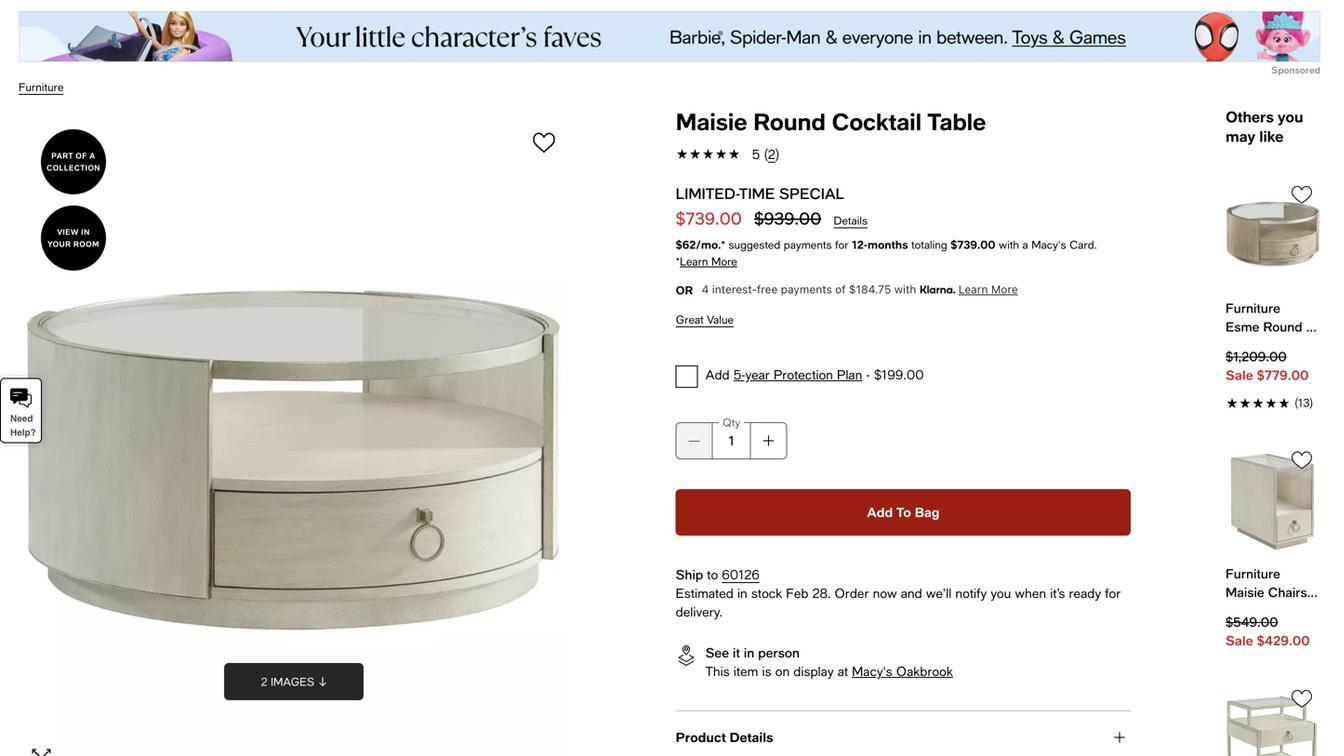 Task type: vqa. For each thing, say whether or not it's contained in the screenshot.
The Furniture within the Furniture Maisie Chairside Ta
yes



Task type: describe. For each thing, give the bounding box(es) containing it.
main content main content
[[0, 11, 1339, 756]]

great value link
[[676, 313, 734, 326]]

interest-
[[712, 283, 757, 296]]

qty
[[723, 416, 740, 429]]

esme
[[1226, 319, 1260, 335]]

add to bag
[[867, 504, 940, 520]]

furniture for furniture
[[19, 80, 64, 93]]

view
[[57, 227, 79, 236]]

a inside part of a collection
[[90, 151, 96, 160]]

time
[[739, 185, 775, 202]]

(
[[764, 146, 768, 162]]

0 vertical spatial more
[[711, 255, 737, 268]]

in inside ship to 60126 estimated in stock feb 28.  order now and we'll notify you when it's ready for delivery.
[[737, 585, 747, 601]]

person
[[758, 645, 800, 660]]

and
[[901, 585, 922, 601]]

learn inside the 4 interest-free payments of $184.75 with klarna. learn more
[[959, 283, 988, 296]]

5-
[[733, 367, 745, 382]]

$549.00 sale $429.00
[[1226, 614, 1310, 648]]

full screen image
[[30, 747, 53, 756]]

with a macy's card. *
[[676, 238, 1097, 268]]

learn more
[[680, 255, 737, 268]]

at
[[838, 664, 848, 679]]

maisie inside furniture maisie chairside ta
[[1226, 585, 1264, 600]]

suggested
[[729, 238, 780, 251]]

to
[[707, 567, 718, 582]]

4
[[702, 283, 709, 296]]

of inside the 4 interest-free payments of $184.75 with klarna. learn more
[[835, 283, 846, 296]]

furniture button
[[19, 80, 64, 93]]

add for add 5-year protection plan - $199.00
[[706, 367, 730, 382]]

0 vertical spatial for
[[835, 238, 849, 251]]

$1,209.00 sale $779.00
[[1226, 349, 1309, 383]]

add for add to bag
[[867, 504, 893, 520]]

macy's inside see it in person this item is on display at macy's oakbrook
[[852, 664, 892, 679]]

details inside dropdown button
[[730, 730, 773, 745]]

furniture maisie chairside ta
[[1226, 566, 1339, 600]]

free
[[757, 283, 778, 296]]

$1,209.00
[[1226, 349, 1287, 364]]

furniture - image
[[19, 107, 569, 756]]

help?
[[10, 427, 36, 438]]

details link
[[834, 214, 868, 227]]

ship to 60126 estimated in stock feb 28.  order now and we'll notify you when it's ready for delivery.
[[676, 567, 1121, 619]]

see it in person this item is on display at macy's oakbrook
[[706, 645, 953, 679]]

5 ( 2 )
[[752, 146, 780, 162]]

)
[[775, 146, 780, 162]]

more inside the 4 interest-free payments of $184.75 with klarna. learn more
[[991, 283, 1018, 296]]

product
[[676, 730, 726, 745]]

collection
[[47, 163, 100, 172]]

ta
[[1329, 585, 1339, 600]]

part of a collection button
[[41, 129, 106, 194]]

0 vertical spatial $739.00
[[676, 208, 742, 228]]

of inside part of a collection
[[76, 151, 87, 160]]

ship
[[676, 567, 703, 582]]

need
[[10, 413, 33, 424]]

60126
[[722, 567, 760, 582]]

delivery.
[[676, 604, 723, 619]]

maisie round cocktail table heading
[[676, 107, 1131, 136]]

oakbrook
[[896, 664, 953, 679]]

is
[[762, 664, 772, 679]]

sale for $549.00 sale $429.00
[[1226, 633, 1253, 648]]

this
[[706, 664, 730, 679]]

$939.00
[[754, 208, 821, 228]]

product details
[[676, 730, 773, 745]]

plan
[[837, 367, 862, 382]]

special
[[779, 185, 844, 202]]

limited-time special
[[676, 185, 844, 202]]

*
[[676, 255, 680, 268]]

maisie round cocktail table
[[676, 107, 986, 135]]

klarna.
[[919, 283, 955, 296]]

year
[[745, 367, 770, 382]]

$429.00
[[1257, 633, 1310, 648]]

estimated
[[676, 585, 734, 601]]

item
[[734, 664, 758, 679]]

none checkbox inside maisie round cocktail table group
[[676, 365, 698, 388]]

round inside furniture esme round coffe
[[1263, 319, 1303, 335]]

$184.75
[[849, 283, 891, 296]]

we'll
[[926, 585, 952, 601]]

furniture for furniture maisie chairside ta
[[1226, 566, 1281, 581]]

great value
[[676, 313, 734, 326]]

ready
[[1069, 585, 1101, 601]]



Task type: locate. For each thing, give the bounding box(es) containing it.
you left when
[[991, 585, 1011, 601]]

coffe
[[1306, 319, 1339, 335]]

for right the ready
[[1105, 585, 1121, 601]]

payments
[[784, 238, 832, 251], [781, 283, 832, 296]]

0 vertical spatial maisie
[[676, 107, 747, 135]]

in
[[81, 227, 90, 236]]

view in your room button
[[41, 206, 106, 271]]

1 horizontal spatial a
[[1023, 238, 1028, 251]]

now
[[873, 585, 897, 601]]

$62/mo.* suggested payments for 12-months totaling $739.00
[[676, 238, 996, 251]]

0 horizontal spatial round
[[753, 107, 826, 135]]

0 vertical spatial round
[[753, 107, 826, 135]]

round inside maisie round cocktail table heading
[[753, 107, 826, 135]]

it's
[[1050, 585, 1065, 601]]

1 horizontal spatial you
[[1278, 108, 1303, 126]]

add 5-year protection plan - $199.00
[[706, 367, 924, 382]]

in down 60126
[[737, 585, 747, 601]]

1 horizontal spatial of
[[835, 283, 846, 296]]

-
[[866, 367, 870, 382]]

learn right klarna.
[[959, 283, 988, 296]]

totaling
[[911, 238, 947, 251]]

for left 12-
[[835, 238, 849, 251]]

value
[[707, 313, 734, 326]]

of
[[76, 151, 87, 160], [835, 283, 846, 296]]

with left klarna.
[[894, 283, 916, 296]]

for
[[835, 238, 849, 251], [1105, 585, 1121, 601]]

0 vertical spatial in
[[737, 585, 747, 601]]

maisie inside heading
[[676, 107, 747, 135]]

1 vertical spatial more
[[991, 283, 1018, 296]]

for inside ship to 60126 estimated in stock feb 28.  order now and we'll notify you when it's ready for delivery.
[[1105, 585, 1121, 601]]

0 vertical spatial you
[[1278, 108, 1303, 126]]

12-
[[852, 238, 868, 251]]

more down the $62/mo.*
[[711, 255, 737, 268]]

2 vertical spatial furniture
[[1226, 566, 1281, 581]]

like
[[1259, 127, 1284, 145]]

0 vertical spatial add
[[706, 367, 730, 382]]

1 horizontal spatial for
[[1105, 585, 1121, 601]]

0 horizontal spatial more
[[711, 255, 737, 268]]

0 horizontal spatial macy's
[[852, 664, 892, 679]]

1 vertical spatial learn
[[959, 283, 988, 296]]

None checkbox
[[676, 365, 698, 388]]

order
[[835, 585, 869, 601]]

details
[[834, 214, 868, 227], [730, 730, 773, 745]]

1 horizontal spatial add
[[867, 504, 893, 520]]

$739.00 right the totaling
[[951, 238, 996, 251]]

1 horizontal spatial round
[[1263, 319, 1303, 335]]

0 horizontal spatial $739.00
[[676, 208, 742, 228]]

see
[[706, 645, 729, 660]]

part
[[51, 151, 73, 160]]

furniture inside furniture esme round coffe
[[1226, 301, 1281, 316]]

0 horizontal spatial learn
[[680, 255, 708, 268]]

in right it
[[744, 645, 754, 660]]

product details button
[[676, 711, 1131, 756]]

sale
[[1226, 368, 1253, 383], [1226, 633, 1253, 648]]

great
[[676, 313, 704, 326]]

1 vertical spatial $739.00
[[951, 238, 996, 251]]

display
[[794, 664, 834, 679]]

1 vertical spatial details
[[730, 730, 773, 745]]

you
[[1278, 108, 1303, 126], [991, 585, 1011, 601]]

1 horizontal spatial macy's
[[1032, 238, 1066, 251]]

to
[[896, 504, 911, 520]]

round up the )
[[753, 107, 826, 135]]

may
[[1226, 127, 1255, 145]]

maisie round cocktail table group
[[7, 107, 1339, 756]]

a left card.
[[1023, 238, 1028, 251]]

furniture esme round coffe
[[1226, 301, 1339, 335]]

limited-
[[676, 185, 739, 202]]

1 vertical spatial maisie
[[1226, 585, 1264, 600]]

1 horizontal spatial maisie
[[1226, 585, 1264, 600]]

0 horizontal spatial for
[[835, 238, 849, 251]]

0 vertical spatial a
[[90, 151, 96, 160]]

chairside
[[1268, 585, 1325, 600]]

with inside the 4 interest-free payments of $184.75 with klarna. learn more
[[894, 283, 916, 296]]

maisie chairside table image
[[1226, 441, 1321, 557]]

Qty number field
[[713, 422, 750, 459]]

$779.00
[[1257, 368, 1309, 383]]

macy's left card.
[[1032, 238, 1066, 251]]

round left "coffe"
[[1263, 319, 1303, 335]]

1 vertical spatial you
[[991, 585, 1011, 601]]

feb
[[786, 585, 809, 601]]

maisie
[[676, 107, 747, 135], [1226, 585, 1264, 600]]

with up learn more button on the right top of page
[[999, 238, 1019, 251]]

payments down $939.00
[[784, 238, 832, 251]]

1 vertical spatial add
[[867, 504, 893, 520]]

more
[[711, 255, 737, 268], [991, 283, 1018, 296]]

0 horizontal spatial maisie
[[676, 107, 747, 135]]

learn more button
[[680, 255, 737, 268]]

a up collection
[[90, 151, 96, 160]]

sale inside $549.00 sale $429.00
[[1226, 633, 1253, 648]]

0 vertical spatial of
[[76, 151, 87, 160]]

0 vertical spatial sale
[[1226, 368, 1253, 383]]

macy's
[[1032, 238, 1066, 251], [852, 664, 892, 679]]

2
[[768, 146, 775, 162]]

details up 12-
[[834, 214, 868, 227]]

1 vertical spatial macy's
[[852, 664, 892, 679]]

add inside button
[[867, 504, 893, 520]]

bag
[[915, 504, 940, 520]]

when
[[1015, 585, 1046, 601]]

furniture for furniture esme round coffe
[[1226, 301, 1281, 316]]

sponsored
[[1271, 64, 1321, 75]]

with
[[999, 238, 1019, 251], [894, 283, 916, 296]]

sale inside $1,209.00 sale $779.00
[[1226, 368, 1253, 383]]

payments inside the 4 interest-free payments of $184.75 with klarna. learn more
[[781, 283, 832, 296]]

0 horizontal spatial details
[[730, 730, 773, 745]]

furniture up esme
[[1226, 301, 1281, 316]]

sale down $1,209.00
[[1226, 368, 1253, 383]]

furniture inside furniture maisie chairside ta
[[1226, 566, 1281, 581]]

maisie up $549.00
[[1226, 585, 1264, 600]]

1 vertical spatial of
[[835, 283, 846, 296]]

5-year protection plan link
[[733, 367, 862, 382]]

add left 5-
[[706, 367, 730, 382]]

furniture up chairside
[[1226, 566, 1281, 581]]

maisie up limited-
[[676, 107, 747, 135]]

1 vertical spatial with
[[894, 283, 916, 296]]

with inside with a macy's card. *
[[999, 238, 1019, 251]]

1 vertical spatial payments
[[781, 283, 832, 296]]

1 sale from the top
[[1226, 368, 1253, 383]]

60126 button
[[722, 567, 760, 582]]

1 horizontal spatial with
[[999, 238, 1019, 251]]

you up like
[[1278, 108, 1303, 126]]

maisie rectangular side table image
[[1226, 680, 1321, 756]]

card.
[[1070, 238, 1097, 251]]

macy's oakbrook link
[[852, 664, 953, 679]]

4.6923 out of 5 rating with 13 reviews image
[[1226, 392, 1321, 411]]

add
[[706, 367, 730, 382], [867, 504, 893, 520]]

in inside see it in person this item is on display at macy's oakbrook
[[744, 645, 754, 660]]

0 vertical spatial payments
[[784, 238, 832, 251]]

round
[[753, 107, 826, 135], [1263, 319, 1303, 335]]

1 horizontal spatial details
[[834, 214, 868, 227]]

details right product on the right of the page
[[730, 730, 773, 745]]

macy's right at
[[852, 664, 892, 679]]

notify
[[955, 585, 987, 601]]

0 horizontal spatial add
[[706, 367, 730, 382]]

cocktail
[[832, 107, 922, 135]]

others you may like
[[1226, 108, 1303, 145]]

all the information about maisie round cocktail table region
[[0, 77, 1339, 756]]

0 horizontal spatial with
[[894, 283, 916, 296]]

of up collection
[[76, 151, 87, 160]]

sale down $549.00
[[1226, 633, 1253, 648]]

$199.00
[[874, 367, 924, 382]]

on
[[775, 664, 790, 679]]

you inside others you may like
[[1278, 108, 1303, 126]]

1 vertical spatial a
[[1023, 238, 1028, 251]]

2 sale from the top
[[1226, 633, 1253, 648]]

sale for $1,209.00 sale $779.00
[[1226, 368, 1253, 383]]

5
[[752, 146, 760, 162]]

furniture up part
[[19, 80, 64, 93]]

$549.00
[[1226, 614, 1278, 630]]

0 vertical spatial details
[[834, 214, 868, 227]]

0 vertical spatial furniture
[[19, 80, 64, 93]]

0 vertical spatial learn
[[680, 255, 708, 268]]

1 vertical spatial round
[[1263, 319, 1303, 335]]

4 interest-free payments of $184.75 with klarna. learn more
[[702, 283, 1018, 296]]

1 horizontal spatial $739.00
[[951, 238, 996, 251]]

0 horizontal spatial of
[[76, 151, 87, 160]]

learn down the $62/mo.*
[[680, 255, 708, 268]]

add to bag button
[[676, 489, 1131, 536]]

1 vertical spatial furniture
[[1226, 301, 1281, 316]]

esme round coffee table image
[[1226, 176, 1321, 292]]

1 horizontal spatial more
[[991, 283, 1018, 296]]

add left to
[[867, 504, 893, 520]]

table
[[927, 107, 986, 135]]

payments right the free
[[781, 283, 832, 296]]

protection
[[774, 367, 833, 382]]

1 vertical spatial sale
[[1226, 633, 1253, 648]]

more right klarna.
[[991, 283, 1018, 296]]

1 horizontal spatial learn
[[959, 283, 988, 296]]

stock
[[751, 585, 782, 601]]

$739.00 down limited-
[[676, 208, 742, 228]]

need help?
[[10, 413, 36, 438]]

macy's inside with a macy's card. *
[[1032, 238, 1066, 251]]

need help? button
[[0, 378, 42, 443]]

months
[[868, 238, 908, 251]]

furniture
[[19, 80, 64, 93], [1226, 301, 1281, 316], [1226, 566, 1281, 581]]

0 vertical spatial with
[[999, 238, 1019, 251]]

0 horizontal spatial you
[[991, 585, 1011, 601]]

0 horizontal spatial a
[[90, 151, 96, 160]]

a inside with a macy's card. *
[[1023, 238, 1028, 251]]

part of a collection
[[47, 151, 100, 172]]

of left $184.75
[[835, 283, 846, 296]]

1 vertical spatial for
[[1105, 585, 1121, 601]]

$62/mo.*
[[676, 238, 725, 251]]

28.
[[812, 585, 831, 601]]

0 vertical spatial macy's
[[1032, 238, 1066, 251]]

learn more button
[[959, 283, 1018, 296]]

room
[[73, 239, 99, 248]]

(13)
[[1295, 396, 1313, 409]]

1 vertical spatial in
[[744, 645, 754, 660]]

others
[[1226, 108, 1274, 126]]

advertisement element
[[19, 11, 1321, 62]]

you inside ship to 60126 estimated in stock feb 28.  order now and we'll notify you when it's ready for delivery.
[[991, 585, 1011, 601]]

add to list image
[[533, 132, 555, 154]]



